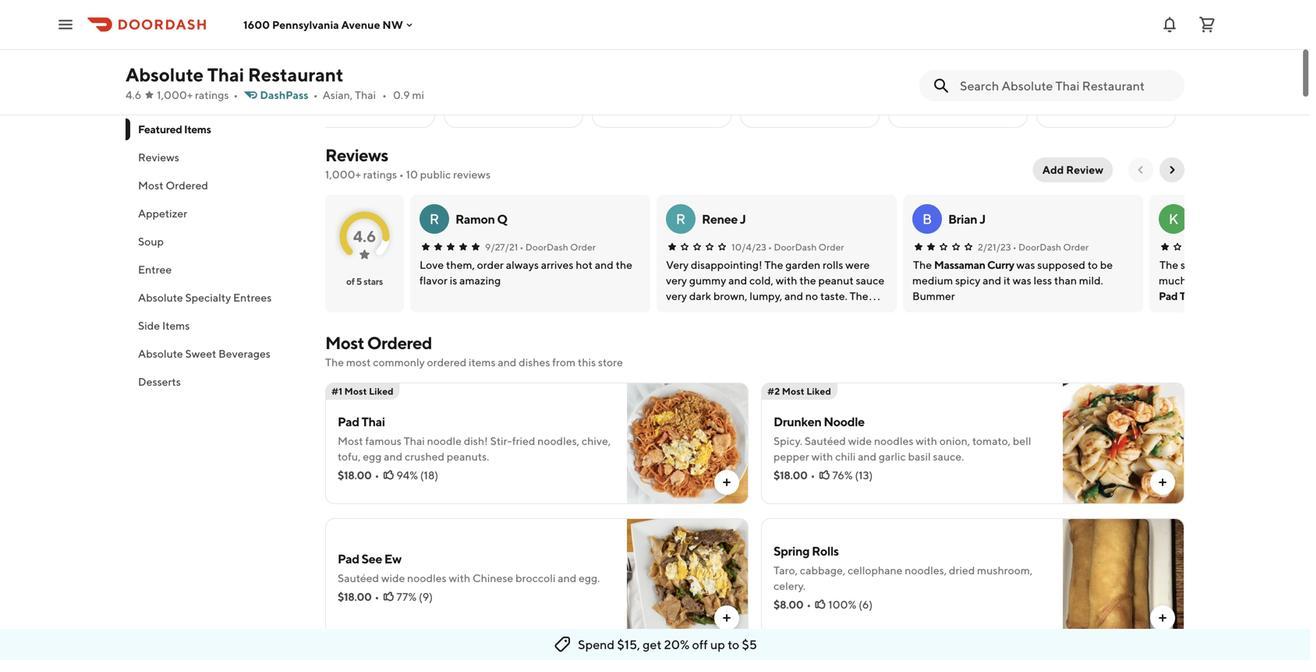 Task type: describe. For each thing, give the bounding box(es) containing it.
ramon q
[[456, 212, 508, 227]]

and inside pad thai most famous thai noodle dish! stir-fried noodles, chive, tofu, egg and crushed peanuts.
[[384, 451, 403, 463]]

76% (13)
[[833, 469, 873, 482]]

76%
[[833, 469, 853, 482]]

review
[[1067, 163, 1104, 176]]

add item to cart image
[[721, 612, 733, 625]]

thai for pad thai
[[1180, 290, 1201, 303]]

egg
[[363, 451, 382, 463]]

77%
[[397, 591, 417, 604]]

massaman
[[935, 259, 986, 271]]

stars
[[364, 276, 383, 287]]

of 5 stars
[[346, 276, 383, 287]]

#2 most liked
[[768, 386, 832, 397]]

asian,
[[323, 89, 353, 101]]

absolute for absolute specialty entrees
[[138, 291, 183, 304]]

bell
[[1013, 435, 1032, 448]]

liked for thai
[[369, 386, 394, 397]]

• left 77%
[[375, 591, 379, 604]]

next image
[[1166, 164, 1179, 176]]

dashpass
[[260, 89, 309, 101]]

garlic
[[879, 451, 906, 463]]

keaw-wan roti image
[[1038, 0, 1176, 64]]

doordash for ramon q
[[526, 242, 569, 253]]

reviews for reviews 1,000+ ratings • 10 public reviews
[[325, 145, 388, 165]]

1 horizontal spatial with
[[812, 451, 833, 463]]

absolute for absolute sweet beverages
[[138, 348, 183, 360]]

reviews for reviews
[[138, 151, 179, 164]]

b
[[923, 211, 932, 227]]

massaman curry button
[[935, 257, 1015, 273]]

items for side items
[[162, 319, 190, 332]]

noodles for noodle
[[874, 435, 914, 448]]

peanuts.
[[447, 451, 489, 463]]

pad see ew image
[[627, 519, 749, 641]]

pad for ew
[[338, 552, 359, 567]]

pad thai image
[[627, 383, 749, 505]]

(18)
[[420, 469, 439, 482]]

cellophane
[[848, 564, 903, 577]]

with for ew
[[449, 572, 471, 585]]

$8.00 •
[[774, 599, 812, 612]]

keaw-
[[1044, 70, 1079, 85]]

add review
[[1043, 163, 1104, 176]]

brian j
[[949, 212, 986, 227]]

dashpass •
[[260, 89, 318, 101]]

massaman curry
[[935, 259, 1015, 271]]

restaurant
[[248, 64, 344, 86]]

mushroom,
[[978, 564, 1033, 577]]

featured items
[[138, 123, 211, 136]]

• left 100%
[[807, 599, 812, 612]]

• down egg
[[375, 469, 379, 482]]

thai for absolute thai restaurant
[[207, 64, 244, 86]]

order for ramon q
[[570, 242, 596, 253]]

to
[[728, 638, 740, 653]]

noodles, inside pad thai most famous thai noodle dish! stir-fried noodles, chive, tofu, egg and crushed peanuts.
[[538, 435, 580, 448]]

entree button
[[126, 256, 307, 284]]

featured
[[138, 123, 182, 136]]

fried
[[512, 435, 535, 448]]

0 horizontal spatial 4.6
[[126, 89, 141, 101]]

ordered for most ordered the most commonly ordered items and dishes from this store
[[367, 333, 432, 353]]

keaw-wan roti $24.00
[[1044, 70, 1131, 101]]

$15,
[[617, 638, 640, 653]]

tom yum gai soup image
[[889, 0, 1027, 64]]

rolls
[[812, 544, 839, 559]]

items for featured items
[[184, 123, 211, 136]]

spicy.
[[774, 435, 803, 448]]

most right #2
[[782, 386, 805, 397]]

#1
[[332, 386, 343, 397]]

store
[[598, 356, 623, 369]]

entree
[[138, 263, 172, 276]]

reviews button
[[126, 144, 307, 172]]

famous
[[365, 435, 402, 448]]

(13)
[[855, 469, 873, 482]]

soup button
[[126, 228, 307, 256]]

1 horizontal spatial $8.00
[[774, 599, 804, 612]]

Item Search search field
[[960, 77, 1173, 94]]

noodles, inside spring rolls taro, cabbage, cellophane noodles, dried mushroom, celery.
[[905, 564, 947, 577]]

tom kha gai soup image
[[593, 0, 731, 64]]

commonly
[[373, 356, 425, 369]]

cabbage,
[[800, 564, 846, 577]]

$5
[[742, 638, 757, 653]]

add
[[1043, 163, 1064, 176]]

wide for see
[[381, 572, 405, 585]]

appetizer button
[[126, 200, 307, 228]]

side
[[138, 319, 160, 332]]

• down mango
[[313, 89, 318, 101]]

curry
[[988, 259, 1015, 271]]

spring rolls image
[[1063, 519, 1185, 641]]

this
[[578, 356, 596, 369]]

tomato,
[[973, 435, 1011, 448]]

public
[[420, 168, 451, 181]]

• right 2/21/23
[[1013, 242, 1017, 253]]

77% (9)
[[397, 591, 433, 604]]

10/4/23
[[732, 242, 767, 253]]

renee
[[702, 212, 738, 227]]

j for r
[[740, 212, 746, 227]]

#2
[[768, 386, 780, 397]]

most inside most ordered the most commonly ordered items and dishes from this store
[[325, 333, 364, 353]]

most inside button
[[138, 179, 163, 192]]

stir-
[[490, 435, 512, 448]]

noodle
[[427, 435, 462, 448]]

0.9
[[393, 89, 410, 101]]

$18.00 for drunken
[[774, 469, 808, 482]]

20%
[[664, 638, 690, 653]]

chinese
[[473, 572, 514, 585]]

• doordash order for brian j
[[1013, 242, 1089, 253]]

onion,
[[940, 435, 971, 448]]

94%
[[397, 469, 418, 482]]

notification bell image
[[1161, 15, 1180, 34]]

1600 pennsylvania avenue nw
[[243, 18, 403, 31]]

and inside mango and sticky rice $8.00
[[344, 70, 364, 85]]

mango
[[303, 70, 341, 85]]

(9)
[[419, 591, 433, 604]]

r for renee j
[[676, 211, 686, 227]]

$8.00 for tom
[[896, 89, 927, 101]]

spend $15, get 20% off up to $5
[[578, 638, 757, 653]]

asian, thai • 0.9 mi
[[323, 89, 424, 101]]

spend
[[578, 638, 615, 653]]

0 horizontal spatial ratings
[[195, 89, 229, 101]]

add review button
[[1033, 158, 1113, 183]]

• right 9/27/21
[[520, 242, 524, 253]]

basil
[[908, 451, 931, 463]]

off
[[692, 638, 708, 653]]

sauce.
[[933, 451, 965, 463]]

sticky
[[367, 70, 400, 85]]

spring
[[774, 544, 810, 559]]

crushed
[[405, 451, 445, 463]]

absolute specialty entrees button
[[126, 284, 307, 312]]



Task type: vqa. For each thing, say whether or not it's contained in the screenshot.
Beverages
yes



Task type: locate. For each thing, give the bounding box(es) containing it.
2 horizontal spatial with
[[916, 435, 938, 448]]

1 vertical spatial ratings
[[363, 168, 397, 181]]

ordered inside button
[[166, 179, 208, 192]]

2 vertical spatial with
[[449, 572, 471, 585]]

absolute sweet beverages
[[138, 348, 271, 360]]

with left chinese
[[449, 572, 471, 585]]

j right renee
[[740, 212, 746, 227]]

1 horizontal spatial 4.6
[[353, 227, 376, 246]]

1,000+ inside reviews 1,000+ ratings • 10 public reviews
[[325, 168, 361, 181]]

most up appetizer
[[138, 179, 163, 192]]

doordash for brian j
[[1019, 242, 1062, 253]]

1 vertical spatial 1,000+
[[325, 168, 361, 181]]

soup right gai
[[970, 70, 999, 85]]

0 vertical spatial absolute
[[126, 64, 204, 86]]

up
[[711, 638, 725, 653]]

0 horizontal spatial doordash
[[526, 242, 569, 253]]

• doordash order right 9/27/21
[[520, 242, 596, 253]]

pad down #1
[[338, 415, 359, 429]]

with for spicy.
[[916, 435, 938, 448]]

2 horizontal spatial $8.00
[[896, 89, 927, 101]]

1 vertical spatial wide
[[381, 572, 405, 585]]

1 vertical spatial pad
[[338, 415, 359, 429]]

sautéed for see
[[338, 572, 379, 585]]

absolute up side items
[[138, 291, 183, 304]]

q
[[497, 212, 508, 227]]

pennsylvania
[[272, 18, 339, 31]]

ratings down absolute thai restaurant
[[195, 89, 229, 101]]

most inside pad thai most famous thai noodle dish! stir-fried noodles, chive, tofu, egg and crushed peanuts.
[[338, 435, 363, 448]]

reviews inside button
[[138, 151, 179, 164]]

liked up drunken
[[807, 386, 832, 397]]

items right side
[[162, 319, 190, 332]]

tom yum gai soup $8.00
[[896, 70, 999, 101]]

thai inside button
[[1180, 290, 1201, 303]]

4.6 up "of 5 stars"
[[353, 227, 376, 246]]

4.6 up featured
[[126, 89, 141, 101]]

sautéed
[[805, 435, 846, 448], [338, 572, 379, 585]]

0 vertical spatial noodles,
[[538, 435, 580, 448]]

1 • doordash order from the left
[[520, 242, 596, 253]]

1 horizontal spatial 1,000+
[[325, 168, 361, 181]]

0 horizontal spatial wide
[[381, 572, 405, 585]]

thai
[[207, 64, 244, 86], [355, 89, 376, 101], [1180, 290, 1201, 303], [362, 415, 385, 429], [404, 435, 425, 448]]

5
[[356, 276, 362, 287]]

1 horizontal spatial ratings
[[363, 168, 397, 181]]

r left renee
[[676, 211, 686, 227]]

• right the 10/4/23
[[768, 242, 772, 253]]

1 horizontal spatial noodles
[[874, 435, 914, 448]]

sweet
[[185, 348, 216, 360]]

1 horizontal spatial liked
[[807, 386, 832, 397]]

0 horizontal spatial reviews
[[138, 151, 179, 164]]

liked down commonly
[[369, 386, 394, 397]]

noodles inside drunken noodle spicy. sautéed wide noodles with onion, tomato, bell pepper with chili and garlic basil sauce.
[[874, 435, 914, 448]]

doordash
[[526, 242, 569, 253], [774, 242, 817, 253], [1019, 242, 1062, 253]]

$8.00 for mango
[[303, 89, 334, 101]]

absolute up desserts
[[138, 348, 183, 360]]

1 vertical spatial ordered
[[367, 333, 432, 353]]

noodles inside pad see ew sautéed wide noodles with chinese broccoli and egg.
[[407, 572, 447, 585]]

ordered for most ordered
[[166, 179, 208, 192]]

most ordered the most commonly ordered items and dishes from this store
[[325, 333, 623, 369]]

rice
[[403, 70, 427, 85]]

egg.
[[579, 572, 600, 585]]

and left egg.
[[558, 572, 577, 585]]

2 horizontal spatial doordash
[[1019, 242, 1062, 253]]

10
[[406, 168, 418, 181]]

0 horizontal spatial 1,000+
[[157, 89, 193, 101]]

reviews link
[[325, 145, 388, 165]]

0 vertical spatial sautéed
[[805, 435, 846, 448]]

pad left see at bottom
[[338, 552, 359, 567]]

1 order from the left
[[570, 242, 596, 253]]

ratings down reviews link
[[363, 168, 397, 181]]

1 j from the left
[[740, 212, 746, 227]]

1 horizontal spatial wide
[[849, 435, 872, 448]]

soup
[[970, 70, 999, 85], [138, 235, 164, 248]]

0 horizontal spatial liked
[[369, 386, 394, 397]]

taro,
[[774, 564, 798, 577]]

$18.00 • for pad
[[338, 469, 379, 482]]

$8.00 down mango
[[303, 89, 334, 101]]

1600
[[243, 18, 270, 31]]

1 horizontal spatial soup
[[970, 70, 999, 85]]

open menu image
[[56, 15, 75, 34]]

gai
[[949, 70, 968, 85]]

j right "brian"
[[980, 212, 986, 227]]

mango and sticky rice image
[[296, 0, 435, 64]]

94% (18)
[[397, 469, 439, 482]]

wide inside pad see ew sautéed wide noodles with chinese broccoli and egg.
[[381, 572, 405, 585]]

$8.00 inside tom yum gai soup $8.00
[[896, 89, 927, 101]]

1 vertical spatial 4.6
[[353, 227, 376, 246]]

0 vertical spatial wide
[[849, 435, 872, 448]]

ordered
[[166, 179, 208, 192], [367, 333, 432, 353]]

wide down ew
[[381, 572, 405, 585]]

$18.00 down see at bottom
[[338, 591, 372, 604]]

1 liked from the left
[[369, 386, 394, 397]]

$8.00 inside mango and sticky rice $8.00
[[303, 89, 334, 101]]

and inside drunken noodle spicy. sautéed wide noodles with onion, tomato, bell pepper with chili and garlic basil sauce.
[[858, 451, 877, 463]]

2 horizontal spatial • doordash order
[[1013, 242, 1089, 253]]

j
[[740, 212, 746, 227], [980, 212, 986, 227]]

• doordash order
[[520, 242, 596, 253], [768, 242, 844, 253], [1013, 242, 1089, 253]]

0 vertical spatial ordered
[[166, 179, 208, 192]]

broccoli
[[516, 572, 556, 585]]

noodles, left dried
[[905, 564, 947, 577]]

2 r from the left
[[676, 211, 686, 227]]

and up '(13)'
[[858, 451, 877, 463]]

1,000+ ratings •
[[157, 89, 238, 101]]

desserts button
[[126, 368, 307, 396]]

1 horizontal spatial noodles,
[[905, 564, 947, 577]]

$8.00
[[303, 89, 334, 101], [896, 89, 927, 101], [774, 599, 804, 612]]

order for renee j
[[819, 242, 844, 253]]

100%
[[829, 599, 857, 612]]

renee j
[[702, 212, 746, 227]]

satay image
[[445, 0, 583, 64]]

r
[[430, 211, 439, 227], [676, 211, 686, 227]]

3 doordash from the left
[[1019, 242, 1062, 253]]

ordered
[[427, 356, 467, 369]]

1 vertical spatial items
[[162, 319, 190, 332]]

r for ramon q
[[430, 211, 439, 227]]

tom kha goong soup image
[[741, 0, 879, 64]]

0 vertical spatial with
[[916, 435, 938, 448]]

with left chili
[[812, 451, 833, 463]]

order
[[570, 242, 596, 253], [819, 242, 844, 253], [1064, 242, 1089, 253]]

sautéed inside drunken noodle spicy. sautéed wide noodles with onion, tomato, bell pepper with chili and garlic basil sauce.
[[805, 435, 846, 448]]

most up the
[[325, 333, 364, 353]]

$18.00 for pad
[[338, 469, 372, 482]]

• left 76%
[[811, 469, 816, 482]]

tom
[[896, 70, 919, 85]]

1 vertical spatial noodles,
[[905, 564, 947, 577]]

• left 10 on the top of page
[[399, 168, 404, 181]]

liked for noodle
[[807, 386, 832, 397]]

2 horizontal spatial order
[[1064, 242, 1089, 253]]

1 r from the left
[[430, 211, 439, 227]]

0 horizontal spatial • doordash order
[[520, 242, 596, 253]]

roti
[[1107, 70, 1131, 85]]

reviews down featured
[[138, 151, 179, 164]]

with up basil
[[916, 435, 938, 448]]

1 horizontal spatial ordered
[[367, 333, 432, 353]]

pad down k
[[1159, 290, 1178, 303]]

0 horizontal spatial r
[[430, 211, 439, 227]]

soup up entree
[[138, 235, 164, 248]]

3 • doordash order from the left
[[1013, 242, 1089, 253]]

0 horizontal spatial noodles,
[[538, 435, 580, 448]]

and inside most ordered the most commonly ordered items and dishes from this store
[[498, 356, 517, 369]]

pad inside button
[[1159, 290, 1178, 303]]

1 horizontal spatial doordash
[[774, 242, 817, 253]]

from
[[553, 356, 576, 369]]

1 vertical spatial absolute
[[138, 291, 183, 304]]

noodles up (9)
[[407, 572, 447, 585]]

k
[[1169, 211, 1179, 227]]

pad thai most famous thai noodle dish! stir-fried noodles, chive, tofu, egg and crushed peanuts.
[[338, 415, 611, 463]]

1 horizontal spatial order
[[819, 242, 844, 253]]

doordash right 9/27/21
[[526, 242, 569, 253]]

0 vertical spatial 1,000+
[[157, 89, 193, 101]]

entrees
[[233, 291, 272, 304]]

and right items
[[498, 356, 517, 369]]

• inside reviews 1,000+ ratings • 10 public reviews
[[399, 168, 404, 181]]

ordered up commonly
[[367, 333, 432, 353]]

and
[[344, 70, 364, 85], [498, 356, 517, 369], [384, 451, 403, 463], [858, 451, 877, 463], [558, 572, 577, 585]]

pad inside pad see ew sautéed wide noodles with chinese broccoli and egg.
[[338, 552, 359, 567]]

ratings
[[195, 89, 229, 101], [363, 168, 397, 181]]

r left ramon
[[430, 211, 439, 227]]

soup inside button
[[138, 235, 164, 248]]

0 horizontal spatial j
[[740, 212, 746, 227]]

chive,
[[582, 435, 611, 448]]

•
[[234, 89, 238, 101], [313, 89, 318, 101], [382, 89, 387, 101], [399, 168, 404, 181], [520, 242, 524, 253], [768, 242, 772, 253], [1013, 242, 1017, 253], [375, 469, 379, 482], [811, 469, 816, 482], [375, 591, 379, 604], [807, 599, 812, 612]]

1,000+ up featured items
[[157, 89, 193, 101]]

most up tofu,
[[338, 435, 363, 448]]

side items
[[138, 319, 190, 332]]

dishes
[[519, 356, 550, 369]]

0 horizontal spatial sautéed
[[338, 572, 379, 585]]

0 vertical spatial noodles
[[874, 435, 914, 448]]

and up asian,
[[344, 70, 364, 85]]

1,000+ down reviews link
[[325, 168, 361, 181]]

items
[[469, 356, 496, 369]]

ordered up appetizer
[[166, 179, 208, 192]]

get
[[643, 638, 662, 653]]

doordash right the 10/4/23
[[774, 242, 817, 253]]

celery.
[[774, 580, 806, 593]]

0 items, open order cart image
[[1198, 15, 1217, 34]]

yum
[[922, 70, 947, 85]]

0 horizontal spatial with
[[449, 572, 471, 585]]

reviews inside reviews 1,000+ ratings • 10 public reviews
[[325, 145, 388, 165]]

0 horizontal spatial $8.00
[[303, 89, 334, 101]]

3 order from the left
[[1064, 242, 1089, 253]]

• left 0.9
[[382, 89, 387, 101]]

order for brian j
[[1064, 242, 1089, 253]]

• doordash order right the 10/4/23
[[768, 242, 844, 253]]

100% (6)
[[829, 599, 873, 612]]

$18.00 • down pepper
[[774, 469, 816, 482]]

0 horizontal spatial order
[[570, 242, 596, 253]]

chili
[[836, 451, 856, 463]]

0 horizontal spatial ordered
[[166, 179, 208, 192]]

and inside pad see ew sautéed wide noodles with chinese broccoli and egg.
[[558, 572, 577, 585]]

2 doordash from the left
[[774, 242, 817, 253]]

absolute inside button
[[138, 291, 183, 304]]

items inside button
[[162, 319, 190, 332]]

$8.00 down "tom"
[[896, 89, 927, 101]]

and down famous
[[384, 451, 403, 463]]

reviews 1,000+ ratings • 10 public reviews
[[325, 145, 491, 181]]

reviews down asian, thai • 0.9 mi
[[325, 145, 388, 165]]

2 • doordash order from the left
[[768, 242, 844, 253]]

2 liked from the left
[[807, 386, 832, 397]]

$18.00 down tofu,
[[338, 469, 372, 482]]

0 vertical spatial pad
[[1159, 290, 1178, 303]]

0 vertical spatial ratings
[[195, 89, 229, 101]]

noodles
[[874, 435, 914, 448], [407, 572, 447, 585]]

pad for most
[[338, 415, 359, 429]]

of
[[346, 276, 355, 287]]

wide up chili
[[849, 435, 872, 448]]

add item to cart image
[[721, 477, 733, 489], [1157, 477, 1169, 489], [1157, 612, 1169, 625]]

• doordash order for ramon q
[[520, 242, 596, 253]]

• down absolute thai restaurant
[[234, 89, 238, 101]]

tofu,
[[338, 451, 361, 463]]

j for b
[[980, 212, 986, 227]]

drunken noodle image
[[1063, 383, 1185, 505]]

absolute up 1,000+ ratings •
[[126, 64, 204, 86]]

0 vertical spatial soup
[[970, 70, 999, 85]]

• doordash order up curry at right top
[[1013, 242, 1089, 253]]

previous image
[[1135, 164, 1148, 176]]

noodles up 'garlic'
[[874, 435, 914, 448]]

items up reviews button
[[184, 123, 211, 136]]

0 horizontal spatial noodles
[[407, 572, 447, 585]]

$18.00 • for drunken
[[774, 469, 816, 482]]

dried
[[949, 564, 975, 577]]

wan
[[1079, 70, 1105, 85]]

2 vertical spatial absolute
[[138, 348, 183, 360]]

1 horizontal spatial r
[[676, 211, 686, 227]]

with inside pad see ew sautéed wide noodles with chinese broccoli and egg.
[[449, 572, 471, 585]]

most right #1
[[345, 386, 367, 397]]

2 order from the left
[[819, 242, 844, 253]]

side items button
[[126, 312, 307, 340]]

0 horizontal spatial soup
[[138, 235, 164, 248]]

sautéed inside pad see ew sautéed wide noodles with chinese broccoli and egg.
[[338, 572, 379, 585]]

2 j from the left
[[980, 212, 986, 227]]

1 vertical spatial soup
[[138, 235, 164, 248]]

ordered inside most ordered the most commonly ordered items and dishes from this store
[[367, 333, 432, 353]]

drunken noodle spicy. sautéed wide noodles with onion, tomato, bell pepper with chili and garlic basil sauce.
[[774, 415, 1032, 463]]

1 vertical spatial with
[[812, 451, 833, 463]]

avenue
[[341, 18, 380, 31]]

absolute inside "button"
[[138, 348, 183, 360]]

0 vertical spatial 4.6
[[126, 89, 141, 101]]

$18.00
[[338, 469, 372, 482], [774, 469, 808, 482], [338, 591, 372, 604]]

sautéed down see at bottom
[[338, 572, 379, 585]]

most ordered
[[138, 179, 208, 192]]

9/27/21
[[485, 242, 518, 253]]

noodle
[[824, 415, 865, 429]]

sautéed for noodle
[[805, 435, 846, 448]]

pad see ew sautéed wide noodles with chinese broccoli and egg.
[[338, 552, 600, 585]]

1 horizontal spatial reviews
[[325, 145, 388, 165]]

spring rolls taro, cabbage, cellophane noodles, dried mushroom, celery.
[[774, 544, 1033, 593]]

#1 most liked
[[332, 386, 394, 397]]

noodles for see
[[407, 572, 447, 585]]

(6)
[[859, 599, 873, 612]]

0 vertical spatial items
[[184, 123, 211, 136]]

1 horizontal spatial sautéed
[[805, 435, 846, 448]]

absolute thai restaurant
[[126, 64, 344, 86]]

thai for asian, thai • 0.9 mi
[[355, 89, 376, 101]]

1 horizontal spatial • doordash order
[[768, 242, 844, 253]]

wide for noodle
[[849, 435, 872, 448]]

2 vertical spatial pad
[[338, 552, 359, 567]]

1 vertical spatial sautéed
[[338, 572, 379, 585]]

$18.00 • down see at bottom
[[338, 591, 379, 604]]

1 horizontal spatial j
[[980, 212, 986, 227]]

$18.00 down pepper
[[774, 469, 808, 482]]

$8.00 down celery.
[[774, 599, 804, 612]]

doordash right 2/21/23
[[1019, 242, 1062, 253]]

most ordered button
[[126, 172, 307, 200]]

$18.00 •
[[338, 469, 379, 482], [774, 469, 816, 482], [338, 591, 379, 604]]

add item to cart image for noodle
[[1157, 477, 1169, 489]]

brian
[[949, 212, 978, 227]]

1 vertical spatial noodles
[[407, 572, 447, 585]]

doordash for renee j
[[774, 242, 817, 253]]

sautéed up chili
[[805, 435, 846, 448]]

add item to cart image for thai
[[721, 477, 733, 489]]

ratings inside reviews 1,000+ ratings • 10 public reviews
[[363, 168, 397, 181]]

pad thai
[[1159, 290, 1201, 303]]

dish!
[[464, 435, 488, 448]]

• doordash order for renee j
[[768, 242, 844, 253]]

soup inside tom yum gai soup $8.00
[[970, 70, 999, 85]]

$18.00 • down tofu,
[[338, 469, 379, 482]]

1 doordash from the left
[[526, 242, 569, 253]]

absolute for absolute thai restaurant
[[126, 64, 204, 86]]

noodles, right fried
[[538, 435, 580, 448]]

thai for pad thai most famous thai noodle dish! stir-fried noodles, chive, tofu, egg and crushed peanuts.
[[362, 415, 385, 429]]

wide inside drunken noodle spicy. sautéed wide noodles with onion, tomato, bell pepper with chili and garlic basil sauce.
[[849, 435, 872, 448]]

pad inside pad thai most famous thai noodle dish! stir-fried noodles, chive, tofu, egg and crushed peanuts.
[[338, 415, 359, 429]]

the
[[325, 356, 344, 369]]



